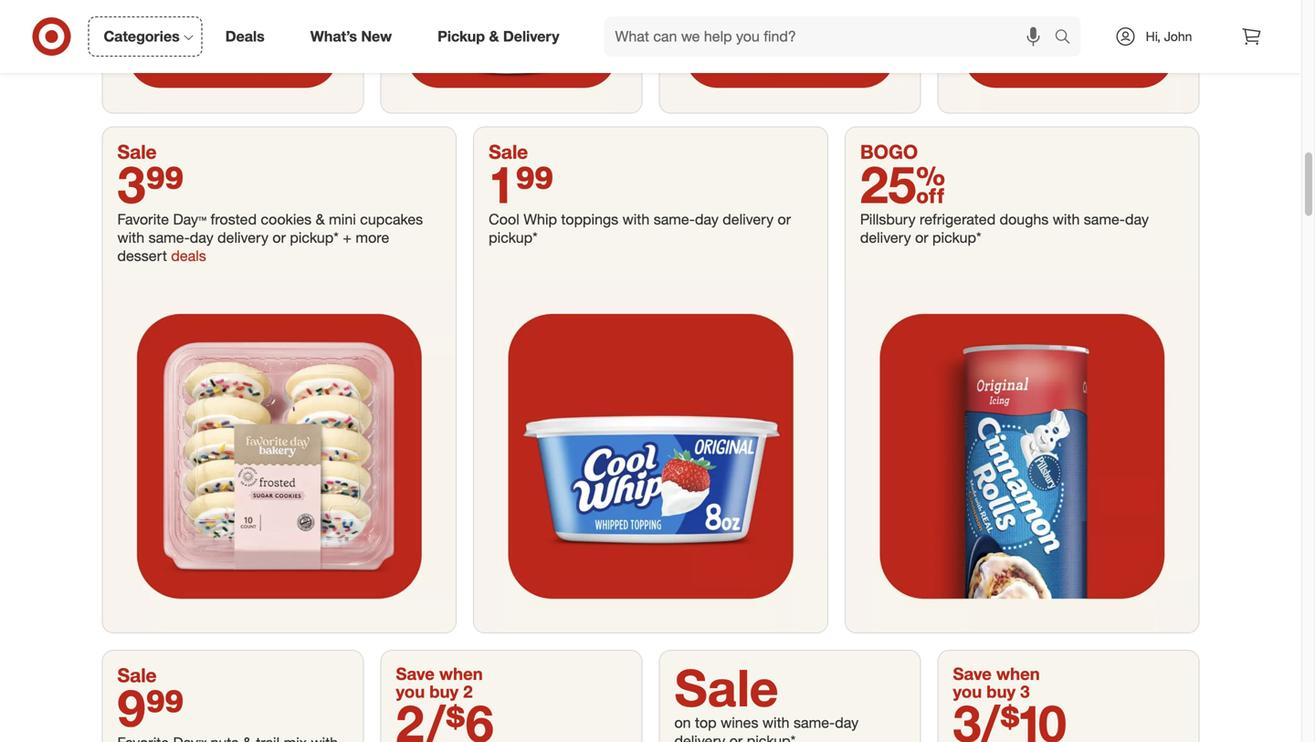 Task type: locate. For each thing, give the bounding box(es) containing it.
save inside save when you buy 3
[[953, 664, 992, 685]]

same- right doughs
[[1084, 210, 1125, 228]]

25
[[860, 153, 946, 215]]

buy inside save when you buy 2
[[430, 682, 459, 702]]

1 vertical spatial 3
[[1021, 682, 1030, 702]]

1 save from the left
[[396, 664, 435, 685]]

doughs
[[1000, 210, 1049, 228]]

0 horizontal spatial save
[[396, 664, 435, 685]]

you inside save when you buy 3
[[953, 682, 982, 702]]

with up dessert
[[117, 229, 144, 247]]

99
[[146, 153, 184, 215], [515, 153, 554, 215], [146, 677, 184, 739]]

you for save when you buy 3
[[953, 682, 982, 702]]

top
[[695, 714, 717, 732]]

with
[[623, 210, 650, 228], [1053, 210, 1080, 228], [117, 229, 144, 247], [763, 714, 790, 732]]

dessert
[[117, 247, 167, 265]]

day
[[173, 210, 198, 228]]

1 horizontal spatial when
[[997, 664, 1040, 685]]

99 for 1 99
[[515, 153, 554, 215]]

save when you buy 2
[[396, 664, 483, 702]]

favorite
[[117, 210, 169, 228]]

mini
[[329, 210, 356, 228]]

delivery inside cool whip toppings with same-day delivery or pickup*
[[723, 210, 774, 228]]

new
[[361, 27, 392, 45]]

same- inside cool whip toppings with same-day delivery or pickup*
[[654, 210, 695, 228]]

sale
[[117, 140, 157, 163], [489, 140, 528, 163], [675, 657, 779, 719], [117, 664, 157, 687]]

when
[[439, 664, 483, 685], [997, 664, 1040, 685]]

cupcakes
[[360, 210, 423, 228]]

1 horizontal spatial buy
[[987, 682, 1016, 702]]

buy for 2
[[430, 682, 459, 702]]

save inside save when you buy 2
[[396, 664, 435, 685]]

you for save when you buy 2
[[396, 682, 425, 702]]

1 buy from the left
[[430, 682, 459, 702]]

day inside cool whip toppings with same-day delivery or pickup*
[[695, 210, 719, 228]]

day inside pillsbury refrigerated doughs with same-day delivery or pickup*
[[1125, 210, 1149, 228]]

0 vertical spatial &
[[489, 27, 499, 45]]

same- right wines
[[794, 714, 835, 732]]

same- down favorite day ™
[[148, 229, 190, 247]]

when for 3
[[997, 664, 1040, 685]]

2 buy from the left
[[987, 682, 1016, 702]]

1 horizontal spatial you
[[953, 682, 982, 702]]

9 99
[[117, 677, 184, 739]]

& inside frosted cookies & mini cupcakes with same-day delivery or pickup* + more dessert
[[316, 210, 325, 228]]

0 horizontal spatial &
[[316, 210, 325, 228]]

0 horizontal spatial when
[[439, 664, 483, 685]]

1 99
[[489, 153, 554, 215]]

1 you from the left
[[396, 682, 425, 702]]

pickup* down wines
[[747, 733, 796, 743]]

1 horizontal spatial &
[[489, 27, 499, 45]]

& right pickup
[[489, 27, 499, 45]]

day
[[695, 210, 719, 228], [1125, 210, 1149, 228], [190, 229, 214, 247], [835, 714, 859, 732]]

0 horizontal spatial buy
[[430, 682, 459, 702]]

favorite day ™
[[117, 210, 206, 228]]

1 vertical spatial &
[[316, 210, 325, 228]]

delivery
[[723, 210, 774, 228], [218, 229, 269, 247], [860, 229, 911, 247], [675, 733, 726, 743]]

buy
[[430, 682, 459, 702], [987, 682, 1016, 702]]

deals link
[[210, 16, 288, 57]]

sale inside sale on top wines with same-day delivery or pickup*
[[675, 657, 779, 719]]

when inside save when you buy 2
[[439, 664, 483, 685]]

pickup* down cool
[[489, 229, 538, 247]]

same-
[[654, 210, 695, 228], [1084, 210, 1125, 228], [148, 229, 190, 247], [794, 714, 835, 732]]

&
[[489, 27, 499, 45], [316, 210, 325, 228]]

™
[[198, 210, 206, 228]]

& left the mini at top left
[[316, 210, 325, 228]]

save
[[396, 664, 435, 685], [953, 664, 992, 685]]

on
[[675, 714, 691, 732]]

john
[[1164, 28, 1192, 44]]

with right doughs
[[1053, 210, 1080, 228]]

pickup* inside frosted cookies & mini cupcakes with same-day delivery or pickup* + more dessert
[[290, 229, 339, 247]]

What can we help you find? suggestions appear below search field
[[604, 16, 1059, 57]]

you
[[396, 682, 425, 702], [953, 682, 982, 702]]

when for 2
[[439, 664, 483, 685]]

day inside frosted cookies & mini cupcakes with same-day delivery or pickup* + more dessert
[[190, 229, 214, 247]]

2 you from the left
[[953, 682, 982, 702]]

toppings
[[561, 210, 619, 228]]

you inside save when you buy 2
[[396, 682, 425, 702]]

what's new link
[[295, 16, 415, 57]]

+
[[343, 229, 352, 247]]

when inside save when you buy 3
[[997, 664, 1040, 685]]

same- inside pillsbury refrigerated doughs with same-day delivery or pickup*
[[1084, 210, 1125, 228]]

1 when from the left
[[439, 664, 483, 685]]

whip
[[524, 210, 557, 228]]

with inside sale on top wines with same-day delivery or pickup*
[[763, 714, 790, 732]]

99 for 3 99
[[146, 153, 184, 215]]

1 horizontal spatial 3
[[1021, 682, 1030, 702]]

pickup*
[[290, 229, 339, 247], [489, 229, 538, 247], [933, 229, 982, 247], [747, 733, 796, 743]]

what's
[[310, 27, 357, 45]]

pillsbury refrigerated doughs with same-day delivery or pickup*
[[860, 210, 1149, 247]]

buy inside save when you buy 3
[[987, 682, 1016, 702]]

categories
[[104, 27, 180, 45]]

save when you buy 3
[[953, 664, 1040, 702]]

9
[[117, 677, 146, 739]]

pickup* down refrigerated
[[933, 229, 982, 247]]

1 horizontal spatial save
[[953, 664, 992, 685]]

refrigerated
[[920, 210, 996, 228]]

deals
[[225, 27, 265, 45]]

same- right toppings
[[654, 210, 695, 228]]

0 horizontal spatial you
[[396, 682, 425, 702]]

or
[[778, 210, 791, 228], [273, 229, 286, 247], [915, 229, 929, 247], [730, 733, 743, 743]]

0 horizontal spatial 3
[[117, 153, 146, 215]]

pickup* left +
[[290, 229, 339, 247]]

with right toppings
[[623, 210, 650, 228]]

save for you buy 3
[[953, 664, 992, 685]]

3
[[117, 153, 146, 215], [1021, 682, 1030, 702]]

2 save from the left
[[953, 664, 992, 685]]

2 when from the left
[[997, 664, 1040, 685]]

with right wines
[[763, 714, 790, 732]]



Task type: vqa. For each thing, say whether or not it's contained in the screenshot.
+
yes



Task type: describe. For each thing, give the bounding box(es) containing it.
frosted
[[211, 210, 257, 228]]

wines
[[721, 714, 759, 732]]

cool whip toppings with same-day delivery or pickup*
[[489, 210, 791, 247]]

3 99
[[117, 153, 184, 215]]

pickup & delivery link
[[422, 16, 582, 57]]

pickup* inside pillsbury refrigerated doughs with same-day delivery or pickup*
[[933, 229, 982, 247]]

sale for 3 99
[[117, 140, 157, 163]]

cookies
[[261, 210, 312, 228]]

day inside sale on top wines with same-day delivery or pickup*
[[835, 714, 859, 732]]

pillsbury
[[860, 210, 916, 228]]

what's new
[[310, 27, 392, 45]]

delivery
[[503, 27, 560, 45]]

delivery inside frosted cookies & mini cupcakes with same-day delivery or pickup* + more dessert
[[218, 229, 269, 247]]

more
[[356, 229, 389, 247]]

1
[[489, 153, 515, 215]]

3 inside save when you buy 3
[[1021, 682, 1030, 702]]

same- inside sale on top wines with same-day delivery or pickup*
[[794, 714, 835, 732]]

99 for 9 99
[[146, 677, 184, 739]]

sale for 9 99
[[117, 664, 157, 687]]

frosted cookies & mini cupcakes with same-day delivery or pickup* + more dessert
[[117, 210, 423, 265]]

pickup & delivery
[[438, 27, 560, 45]]

search
[[1046, 29, 1090, 47]]

categories link
[[88, 16, 203, 57]]

hi,
[[1146, 28, 1161, 44]]

deals
[[171, 247, 206, 265]]

or inside sale on top wines with same-day delivery or pickup*
[[730, 733, 743, 743]]

pickup* inside cool whip toppings with same-day delivery or pickup*
[[489, 229, 538, 247]]

same- inside frosted cookies & mini cupcakes with same-day delivery or pickup* + more dessert
[[148, 229, 190, 247]]

sale on top wines with same-day delivery or pickup*
[[675, 657, 859, 743]]

or inside frosted cookies & mini cupcakes with same-day delivery or pickup* + more dessert
[[273, 229, 286, 247]]

buy for 3
[[987, 682, 1016, 702]]

or inside cool whip toppings with same-day delivery or pickup*
[[778, 210, 791, 228]]

pickup
[[438, 27, 485, 45]]

with inside pillsbury refrigerated doughs with same-day delivery or pickup*
[[1053, 210, 1080, 228]]

delivery inside sale on top wines with same-day delivery or pickup*
[[675, 733, 726, 743]]

hi, john
[[1146, 28, 1192, 44]]

with inside cool whip toppings with same-day delivery or pickup*
[[623, 210, 650, 228]]

save for you buy 2
[[396, 664, 435, 685]]

search button
[[1046, 16, 1090, 60]]

delivery inside pillsbury refrigerated doughs with same-day delivery or pickup*
[[860, 229, 911, 247]]

or inside pillsbury refrigerated doughs with same-day delivery or pickup*
[[915, 229, 929, 247]]

pickup* inside sale on top wines with same-day delivery or pickup*
[[747, 733, 796, 743]]

with inside frosted cookies & mini cupcakes with same-day delivery or pickup* + more dessert
[[117, 229, 144, 247]]

0 vertical spatial 3
[[117, 153, 146, 215]]

sale for 1 99
[[489, 140, 528, 163]]

cool
[[489, 210, 520, 228]]

bogo
[[860, 140, 918, 163]]

2
[[463, 682, 473, 702]]



